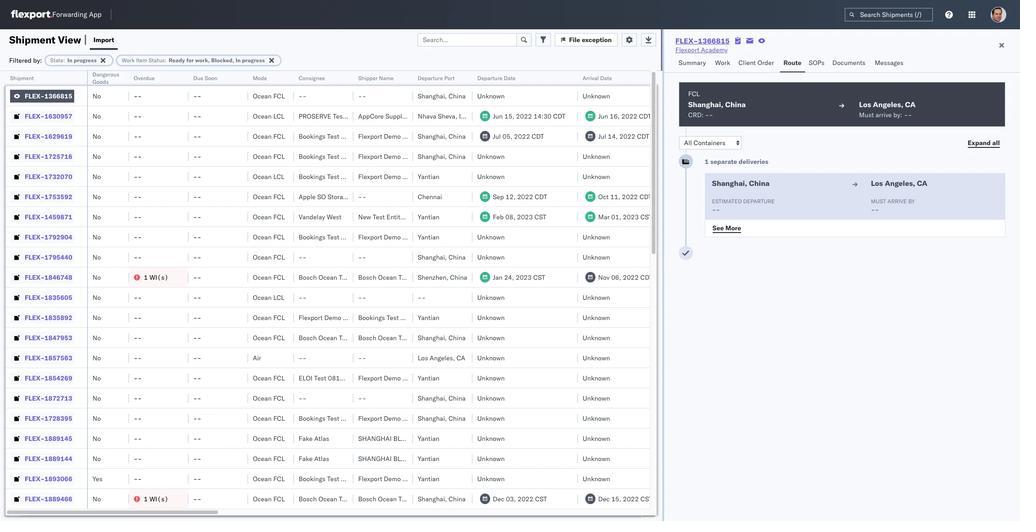 Task type: vqa. For each thing, say whether or not it's contained in the screenshot.


Task type: describe. For each thing, give the bounding box(es) containing it.
flex-1857563 button
[[10, 352, 74, 364]]

0 vertical spatial los angeles, ca
[[859, 100, 916, 109]]

due soon
[[193, 75, 217, 82]]

flex-1753592
[[25, 193, 72, 201]]

2 : from the left
[[165, 57, 166, 63]]

china for flex-1846748
[[450, 273, 467, 282]]

shanghai, for flex-1728395
[[418, 414, 447, 423]]

jun 15, 2022 14:30 cdt
[[493, 112, 566, 120]]

forwarding app
[[52, 10, 102, 19]]

no for flex-1630957
[[93, 112, 101, 120]]

dangerous goods button
[[88, 69, 126, 86]]

1732070
[[44, 173, 72, 181]]

summary
[[679, 59, 706, 67]]

flex-1366815 button
[[10, 90, 74, 102]]

mode button
[[248, 73, 285, 82]]

route button
[[780, 55, 805, 72]]

shipment view
[[9, 33, 81, 46]]

1846748
[[44, 273, 72, 282]]

shipment for shipment
[[10, 75, 34, 82]]

oct 11, 2022 cdt
[[598, 193, 652, 201]]

ocean for 1847953
[[253, 334, 272, 342]]

14:30
[[534, 112, 552, 120]]

ocean fcl for flex-1889145
[[253, 435, 285, 443]]

ocean for 1835892
[[253, 314, 272, 322]]

shenzhen,
[[418, 273, 449, 282]]

china for flex-1725716
[[449, 152, 466, 161]]

2 in from the left
[[236, 57, 241, 63]]

1835892
[[44, 314, 72, 322]]

consignee for flex-1629619
[[341, 132, 372, 140]]

ocean fcl for flex-1728395
[[253, 414, 285, 423]]

status
[[149, 57, 165, 63]]

fcl for flex-1889466
[[273, 495, 285, 503]]

shipper for flex-1893066
[[403, 475, 425, 483]]

flex-1795440 button
[[10, 251, 74, 264]]

cdt for jul 05, 2022 cdt
[[532, 132, 544, 140]]

flex-1725716 button
[[10, 150, 74, 163]]

ocean fcl for flex-1847953
[[253, 334, 285, 342]]

account
[[347, 112, 371, 120]]

name
[[379, 75, 394, 82]]

co. for 1725716
[[427, 152, 436, 161]]

flex-1728395
[[25, 414, 72, 423]]

sep
[[493, 193, 504, 201]]

0 vertical spatial los
[[859, 100, 871, 109]]

2 progress from the left
[[242, 57, 265, 63]]

fake atlas for flex-1889144
[[299, 455, 329, 463]]

1 for shenzhen, china
[[144, 273, 148, 282]]

ocean fcl for flex-1459871
[[253, 213, 285, 221]]

shanghai for 1889145
[[358, 435, 392, 443]]

arrival date button
[[578, 73, 674, 82]]

ocean for 1795440
[[253, 253, 272, 261]]

departure date button
[[473, 73, 569, 82]]

1857563
[[44, 354, 72, 362]]

departure date
[[477, 75, 516, 82]]

eloi test 081801
[[299, 374, 352, 382]]

flex-1366815 link
[[676, 36, 730, 45]]

ocean for 1792904
[[253, 233, 272, 241]]

15, for jun
[[505, 112, 515, 120]]

mar 01, 2023 cst
[[598, 213, 653, 221]]

bookings for flex-1629619
[[299, 132, 326, 140]]

route
[[784, 59, 802, 67]]

flex-1795440
[[25, 253, 72, 261]]

no for flex-1847953
[[93, 334, 101, 342]]

2 vertical spatial ca
[[457, 354, 465, 362]]

filtered
[[9, 56, 31, 64]]

flexport demo shipper co. for 1629619
[[358, 132, 436, 140]]

1725716
[[44, 152, 72, 161]]

ocean fcl for flex-1854269
[[253, 374, 285, 382]]

atlas for flex-1889145
[[314, 435, 329, 443]]

2 horizontal spatial ca
[[917, 179, 928, 188]]

flex- for flex-1872713 button
[[25, 394, 44, 403]]

shanghai, china for flex-1889466
[[418, 495, 466, 503]]

1835605
[[44, 293, 72, 302]]

feb
[[493, 213, 504, 221]]

1 : from the left
[[63, 57, 65, 63]]

no for flex-1872713
[[93, 394, 101, 403]]

shanghai, china for flex-1728395
[[418, 414, 466, 423]]

1366815 inside flex-1366815 button
[[44, 92, 72, 100]]

apple so storage (do not use)
[[299, 193, 397, 201]]

cdt for sep 12, 2022 cdt
[[535, 193, 547, 201]]

estimated
[[712, 198, 742, 205]]

no for flex-1889466
[[93, 495, 101, 503]]

shipper for flex-1728395
[[403, 414, 425, 423]]

appcore supply ltd
[[358, 112, 417, 120]]

flex-1872713 button
[[10, 392, 74, 405]]

bookings for flex-1893066
[[299, 475, 326, 483]]

shanghai, china for flex-1725716
[[418, 152, 466, 161]]

more
[[726, 224, 741, 232]]

ocean fcl for flex-1893066
[[253, 475, 285, 483]]

bookings test consignee for flex-1728395
[[299, 414, 372, 423]]

flexport for 1854269
[[358, 374, 382, 382]]

nhava
[[418, 112, 436, 120]]

1 vertical spatial los angeles, ca
[[871, 179, 928, 188]]

deliveries
[[739, 158, 769, 166]]

resize handle column header for departure date
[[567, 71, 578, 521]]

shipper name
[[358, 75, 394, 82]]

flex-1893066
[[25, 475, 72, 483]]

2022 for nov 06, 2022 cdt
[[623, 273, 639, 282]]

flex-1889144
[[25, 455, 72, 463]]

05,
[[503, 132, 513, 140]]

081801
[[328, 374, 352, 382]]

proserve test account
[[299, 112, 371, 120]]

chennai
[[418, 193, 442, 201]]

flex- up flexport academy
[[676, 36, 698, 45]]

fcl for flex-1846748
[[273, 273, 285, 282]]

air
[[253, 354, 261, 362]]

no for flex-1753592
[[93, 193, 101, 201]]

lcl for proserve
[[273, 112, 285, 120]]

flex- for flex-1835892 'button'
[[25, 314, 44, 322]]

china for flex-1872713
[[449, 394, 466, 403]]

flexport demo shipper co. for 1792904
[[358, 233, 436, 241]]

0 vertical spatial by:
[[33, 56, 42, 64]]

1872713
[[44, 394, 72, 403]]

expand all button
[[963, 136, 1006, 150]]

Search... text field
[[418, 33, 517, 47]]

flex-1629619 button
[[10, 130, 74, 143]]

cdt for jun 16, 2022 cdt
[[639, 112, 652, 120]]

work for work item status : ready for work, blocked, in progress
[[122, 57, 135, 63]]

file
[[569, 36, 580, 44]]

see more
[[713, 224, 741, 232]]

consignee for flex-1728395
[[341, 414, 372, 423]]

dangerous
[[93, 71, 119, 78]]

1 wi(s) for 1846748
[[144, 273, 168, 282]]

co. for 1792904
[[427, 233, 436, 241]]

must arrive by: --
[[859, 111, 912, 119]]

bookings for flex-1792904
[[299, 233, 326, 241]]

shanghai, china for flex-1795440
[[418, 253, 466, 261]]

cst for feb 08, 2023 cst
[[535, 213, 547, 221]]

departure port button
[[413, 73, 464, 82]]

departure
[[743, 198, 775, 205]]

summary button
[[675, 55, 712, 72]]

flexport for 1792904
[[358, 233, 382, 241]]

dec for dec 03, 2022 cst
[[493, 495, 504, 503]]

01,
[[612, 213, 621, 221]]

flex-1889144 button
[[10, 452, 74, 465]]

entity
[[387, 213, 404, 221]]

flex-1732070
[[25, 173, 72, 181]]

fake for flex-1889145
[[299, 435, 313, 443]]

ocean for 1872713
[[253, 394, 272, 403]]

1 progress from the left
[[74, 57, 97, 63]]

ocean for 1835605
[[253, 293, 272, 302]]

2022 for dec 03, 2022 cst
[[518, 495, 534, 503]]

consignee for flex-1792904
[[341, 233, 372, 241]]

0 vertical spatial 1
[[705, 158, 709, 166]]

lcl for -
[[273, 293, 285, 302]]

filtered by:
[[9, 56, 42, 64]]

no for flex-1725716
[[93, 152, 101, 161]]

shipper inside shipper name button
[[358, 75, 378, 82]]

flex-1889466
[[25, 495, 72, 503]]

1 horizontal spatial by:
[[894, 111, 903, 119]]

dec 15, 2022 cst
[[598, 495, 653, 503]]

import
[[93, 36, 114, 44]]

2022 for jun 16, 2022 cdt
[[622, 112, 638, 120]]

1 vertical spatial angeles,
[[885, 179, 915, 188]]

shanghai, for flex-1889466
[[418, 495, 447, 503]]

shipper name button
[[354, 73, 404, 82]]

consignee inside button
[[299, 75, 325, 82]]

ocean for 1459871
[[253, 213, 272, 221]]

documents button
[[829, 55, 871, 72]]

yantian for flex-1889144
[[418, 455, 440, 463]]

nov
[[598, 273, 610, 282]]

ocean for 1629619
[[253, 132, 272, 140]]

bookings test consignee for flex-1792904
[[299, 233, 372, 241]]

bookings test consignee for flex-1893066
[[299, 475, 372, 483]]

bookings test consignee for flex-1732070
[[299, 173, 372, 181]]

0 vertical spatial ca
[[905, 100, 916, 109]]

ocean lcl for bookings test consignee
[[253, 173, 285, 181]]

shanghai, for flex-1847953
[[418, 334, 447, 342]]

ltd
[[407, 112, 417, 120]]

1889145
[[44, 435, 72, 443]]

flex- for 'flex-1630957' button
[[25, 112, 44, 120]]

nhava sheva, india
[[418, 112, 474, 120]]

jul 05, 2022 cdt
[[493, 132, 544, 140]]

11,
[[611, 193, 620, 201]]

shanghai for 1889144
[[358, 455, 392, 463]]

forwarding app link
[[11, 10, 102, 19]]

co. for 1732070
[[427, 173, 436, 181]]

flex-1835605 button
[[10, 291, 74, 304]]

fake atlas for flex-1889145
[[299, 435, 329, 443]]

flex-1835892 button
[[10, 311, 74, 324]]

oct
[[598, 193, 609, 201]]



Task type: locate. For each thing, give the bounding box(es) containing it.
flexport demo shipper co. for 1732070
[[358, 173, 436, 181]]

7 resize handle column header from the left
[[402, 71, 413, 521]]

0 horizontal spatial jul
[[493, 132, 501, 140]]

see more button
[[707, 221, 747, 235]]

flex- down flex-1893066 button at the bottom left of page
[[25, 495, 44, 503]]

item
[[136, 57, 147, 63]]

flex- down flex-1889144 'button'
[[25, 475, 44, 483]]

flex- down flex-1366815 button
[[25, 112, 44, 120]]

2 date from the left
[[600, 75, 612, 82]]

flex- up flex-1857563 button
[[25, 334, 44, 342]]

ocean fcl for flex-1889144
[[253, 455, 285, 463]]

client
[[739, 59, 756, 67]]

1 horizontal spatial dec
[[598, 495, 610, 503]]

: down "view"
[[63, 57, 65, 63]]

1 horizontal spatial 1366815
[[698, 36, 730, 45]]

view
[[58, 33, 81, 46]]

1 horizontal spatial in
[[236, 57, 241, 63]]

3 resize handle column header from the left
[[178, 71, 189, 521]]

fcl for flex-1753592
[[273, 193, 285, 201]]

flex- inside 'flex-1630957' button
[[25, 112, 44, 120]]

2 vertical spatial lcl
[[273, 293, 285, 302]]

0 vertical spatial bluetech
[[393, 435, 426, 443]]

ocean for 1728395
[[253, 414, 272, 423]]

eloi
[[299, 374, 313, 382]]

1 horizontal spatial departure
[[477, 75, 503, 82]]

flex- inside flex-1889144 'button'
[[25, 455, 44, 463]]

1 ocean fcl from the top
[[253, 92, 285, 100]]

flex-1889145
[[25, 435, 72, 443]]

progress up mode
[[242, 57, 265, 63]]

flex- down flex-1732070 button
[[25, 193, 44, 201]]

ocean for 1889466
[[253, 495, 272, 503]]

jun for jun 15, 2022 14:30 cdt
[[493, 112, 503, 120]]

must for must arrive by --
[[871, 198, 886, 205]]

must for must arrive by: --
[[859, 111, 874, 119]]

fcl for flex-1459871
[[273, 213, 285, 221]]

9 no from the top
[[93, 253, 101, 261]]

8 ocean fcl from the top
[[253, 273, 285, 282]]

5 ocean fcl from the top
[[253, 213, 285, 221]]

due
[[193, 75, 203, 82]]

0 horizontal spatial jun
[[493, 112, 503, 120]]

supply
[[386, 112, 405, 120]]

flex-1732070 button
[[10, 170, 74, 183]]

12,
[[506, 193, 516, 201]]

2 ocean lcl from the top
[[253, 173, 285, 181]]

2 jul from the left
[[598, 132, 606, 140]]

shipment up filtered by:
[[9, 33, 55, 46]]

1 bluetech from the top
[[393, 435, 426, 443]]

2022 for oct 11, 2022 cdt
[[622, 193, 638, 201]]

0 vertical spatial fake atlas
[[299, 435, 329, 443]]

0 horizontal spatial date
[[504, 75, 516, 82]]

jun for jun 16, 2022 cdt
[[598, 112, 608, 120]]

2 resize handle column header from the left
[[118, 71, 129, 521]]

0 horizontal spatial in
[[67, 57, 72, 63]]

flex- inside flex-1835892 'button'
[[25, 314, 44, 322]]

flex- down shipment button
[[25, 92, 44, 100]]

ocean lcl for --
[[253, 293, 285, 302]]

2022 for dec 15, 2022 cst
[[623, 495, 639, 503]]

1 vertical spatial 15,
[[612, 495, 621, 503]]

departure for departure port
[[418, 75, 443, 82]]

expand all
[[968, 139, 1000, 147]]

1 vertical spatial ltd
[[443, 455, 454, 463]]

2023 for 01,
[[623, 213, 639, 221]]

1 horizontal spatial jul
[[598, 132, 606, 140]]

import button
[[90, 29, 118, 50]]

flex- inside flex-1854269 button
[[25, 374, 44, 382]]

flex- inside flex-1366815 button
[[25, 92, 44, 100]]

17 ocean fcl from the top
[[253, 495, 285, 503]]

0 vertical spatial shanghai bluetech co., ltd
[[358, 435, 454, 443]]

arrive
[[876, 111, 892, 119], [888, 198, 907, 205]]

arrive for by:
[[876, 111, 892, 119]]

india
[[459, 112, 474, 120]]

cst for jan 24, 2023 cst
[[534, 273, 545, 282]]

2 shanghai from the top
[[358, 455, 392, 463]]

cdt for oct 11, 2022 cdt
[[640, 193, 652, 201]]

bookings for flex-1728395
[[299, 414, 326, 423]]

los
[[859, 100, 871, 109], [871, 179, 883, 188], [418, 354, 428, 362]]

flex- inside flex-1732070 button
[[25, 173, 44, 181]]

0 horizontal spatial work
[[122, 57, 135, 63]]

flex- inside flex-1889466 button
[[25, 495, 44, 503]]

flex- for flex-1889466 button
[[25, 495, 44, 503]]

ocean fcl for flex-1872713
[[253, 394, 285, 403]]

cdt right the 06,
[[641, 273, 653, 282]]

flex- up flex-1835605 button at left bottom
[[25, 273, 44, 282]]

ocean fcl for flex-1753592
[[253, 193, 285, 201]]

6 ocean fcl from the top
[[253, 233, 285, 241]]

sops
[[809, 59, 825, 67]]

2023 right '01,'
[[623, 213, 639, 221]]

2 vertical spatial 1
[[144, 495, 148, 503]]

1 jul from the left
[[493, 132, 501, 140]]

arrive inside must arrive by --
[[888, 198, 907, 205]]

2 co., from the top
[[428, 455, 441, 463]]

flex-1366815 up flexport academy
[[676, 36, 730, 45]]

1366815 up academy
[[698, 36, 730, 45]]

must inside must arrive by --
[[871, 198, 886, 205]]

2023
[[517, 213, 533, 221], [623, 213, 639, 221], [516, 273, 532, 282]]

date for departure date
[[504, 75, 516, 82]]

bookings
[[299, 132, 326, 140], [299, 152, 326, 161], [299, 173, 326, 181], [299, 233, 326, 241], [358, 314, 385, 322], [299, 414, 326, 423], [299, 475, 326, 483]]

0 horizontal spatial progress
[[74, 57, 97, 63]]

flex- for flex-1728395 'button'
[[25, 414, 44, 423]]

messages
[[875, 59, 904, 67]]

1 ocean lcl from the top
[[253, 112, 285, 120]]

0 vertical spatial 1366815
[[698, 36, 730, 45]]

0 vertical spatial lcl
[[273, 112, 285, 120]]

1889466
[[44, 495, 72, 503]]

3 no from the top
[[93, 132, 101, 140]]

ocean for 1725716
[[253, 152, 272, 161]]

Search Shipments (/) text field
[[845, 8, 933, 22]]

flex- up flex-1872713 button
[[25, 374, 44, 382]]

2 1 wi(s) from the top
[[144, 495, 168, 503]]

flex- inside flex-1753592 button
[[25, 193, 44, 201]]

cdt right '14:30'
[[553, 112, 566, 120]]

10 ocean fcl from the top
[[253, 334, 285, 342]]

new
[[358, 213, 371, 221]]

2 bluetech from the top
[[393, 455, 426, 463]]

2 no from the top
[[93, 112, 101, 120]]

cdt down jun 16, 2022 cdt
[[637, 132, 650, 140]]

flex- inside flex-1459871 button
[[25, 213, 44, 221]]

1 wi(s) from the top
[[150, 273, 168, 282]]

1792904
[[44, 233, 72, 241]]

13 ocean fcl from the top
[[253, 414, 285, 423]]

5 resize handle column header from the left
[[283, 71, 294, 521]]

2 ocean fcl from the top
[[253, 132, 285, 140]]

flex-1889466 button
[[10, 493, 74, 506]]

6 yantian from the top
[[418, 435, 440, 443]]

10 no from the top
[[93, 273, 101, 282]]

1 1 wi(s) from the top
[[144, 273, 168, 282]]

1 vertical spatial by:
[[894, 111, 903, 119]]

goods
[[93, 78, 109, 85]]

flex- inside flex-1728395 'button'
[[25, 414, 44, 423]]

18 no from the top
[[93, 435, 101, 443]]

flex- up flex-1728395 'button'
[[25, 394, 44, 403]]

0 vertical spatial fake
[[299, 435, 313, 443]]

shanghai, china for flex-1366815
[[418, 92, 466, 100]]

co.,
[[428, 435, 441, 443], [428, 455, 441, 463]]

ocean fcl for flex-1725716
[[253, 152, 285, 161]]

8 resize handle column header from the left
[[462, 71, 473, 521]]

0 vertical spatial shipment
[[9, 33, 55, 46]]

flex- up flex-1846748 button
[[25, 253, 44, 261]]

6 no from the top
[[93, 193, 101, 201]]

1 atlas from the top
[[314, 435, 329, 443]]

1 vertical spatial ca
[[917, 179, 928, 188]]

no for flex-1792904
[[93, 233, 101, 241]]

messages button
[[871, 55, 909, 72]]

0 horizontal spatial departure
[[418, 75, 443, 82]]

exception
[[582, 36, 612, 44]]

fcl for flex-1872713
[[273, 394, 285, 403]]

flex-1792904
[[25, 233, 72, 241]]

all
[[993, 139, 1000, 147]]

1
[[705, 158, 709, 166], [144, 273, 148, 282], [144, 495, 148, 503]]

2 ltd from the top
[[443, 455, 454, 463]]

0 vertical spatial ltd
[[443, 435, 454, 443]]

co. for 1854269
[[427, 374, 436, 382]]

06,
[[611, 273, 621, 282]]

flex-1728395 button
[[10, 412, 74, 425]]

file exception
[[569, 36, 612, 44]]

flex- for flex-1857563 button
[[25, 354, 44, 362]]

flex- inside flex-1889145 button
[[25, 435, 44, 443]]

flex-1366815 down shipment button
[[25, 92, 72, 100]]

fcl for flex-1366815
[[273, 92, 285, 100]]

ready
[[169, 57, 185, 63]]

1 vertical spatial atlas
[[314, 455, 329, 463]]

2 vertical spatial angeles,
[[430, 354, 455, 362]]

2023 right 24,
[[516, 273, 532, 282]]

11 no from the top
[[93, 293, 101, 302]]

2022 for sep 12, 2022 cdt
[[517, 193, 533, 201]]

co., for flex-1889145
[[428, 435, 441, 443]]

state : in progress
[[50, 57, 97, 63]]

15, for dec
[[612, 495, 621, 503]]

17 no from the top
[[93, 414, 101, 423]]

2 jun from the left
[[598, 112, 608, 120]]

bosch ocean test
[[299, 273, 351, 282], [358, 273, 411, 282], [299, 334, 351, 342], [358, 334, 411, 342], [299, 495, 351, 503], [358, 495, 411, 503]]

0 vertical spatial shanghai
[[358, 435, 392, 443]]

1 vertical spatial shanghai
[[358, 455, 392, 463]]

fcl for flex-1728395
[[273, 414, 285, 423]]

1 lcl from the top
[[273, 112, 285, 120]]

1 vertical spatial bluetech
[[393, 455, 426, 463]]

20 no from the top
[[93, 495, 101, 503]]

flex- for flex-1732070 button
[[25, 173, 44, 181]]

1 vertical spatial ocean lcl
[[253, 173, 285, 181]]

1 jun from the left
[[493, 112, 503, 120]]

1 vertical spatial lcl
[[273, 173, 285, 181]]

flex- inside flex-1725716 button
[[25, 152, 44, 161]]

2 departure from the left
[[477, 75, 503, 82]]

yantian for flex-1459871
[[418, 213, 440, 221]]

16 no from the top
[[93, 394, 101, 403]]

1 horizontal spatial date
[[600, 75, 612, 82]]

ocean fcl for flex-1366815
[[253, 92, 285, 100]]

1 in from the left
[[67, 57, 72, 63]]

2 dec from the left
[[598, 495, 610, 503]]

jul for jul 14, 2022 cdt
[[598, 132, 606, 140]]

1 horizontal spatial progress
[[242, 57, 265, 63]]

0 horizontal spatial by:
[[33, 56, 42, 64]]

work for work
[[715, 59, 730, 67]]

cdt up feb 08, 2023 cst
[[535, 193, 547, 201]]

co.
[[427, 132, 436, 140], [427, 152, 436, 161], [427, 173, 436, 181], [427, 233, 436, 241], [367, 314, 376, 322], [427, 374, 436, 382], [427, 414, 436, 423], [427, 475, 436, 483]]

shipment button
[[5, 73, 78, 82]]

flexport. image
[[11, 10, 52, 19]]

24,
[[504, 273, 514, 282]]

flex- inside flex-1846748 button
[[25, 273, 44, 282]]

flex- for flex-1366815 button
[[25, 92, 44, 100]]

1366815 up 1630957
[[44, 92, 72, 100]]

flex- down flex-1847953 button
[[25, 354, 44, 362]]

1 vertical spatial arrive
[[888, 198, 907, 205]]

flex- for flex-1753592 button
[[25, 193, 44, 201]]

: left ready
[[165, 57, 166, 63]]

jul
[[493, 132, 501, 140], [598, 132, 606, 140]]

shipment down filtered
[[10, 75, 34, 82]]

0 horizontal spatial :
[[63, 57, 65, 63]]

8 yantian from the top
[[418, 475, 440, 483]]

14 no from the top
[[93, 354, 101, 362]]

work left item
[[122, 57, 135, 63]]

0 vertical spatial ocean lcl
[[253, 112, 285, 120]]

ltd
[[443, 435, 454, 443], [443, 455, 454, 463]]

2 fake from the top
[[299, 455, 313, 463]]

jun left 16,
[[598, 112, 608, 120]]

estimated departure --
[[712, 198, 775, 214]]

flex- down flex-1725716 button
[[25, 173, 44, 181]]

flex- inside flex-1847953 button
[[25, 334, 44, 342]]

1 horizontal spatial flex-1366815
[[676, 36, 730, 45]]

for
[[186, 57, 194, 63]]

2 yantian from the top
[[418, 213, 440, 221]]

16 ocean fcl from the top
[[253, 475, 285, 483]]

1 vertical spatial 1
[[144, 273, 148, 282]]

yes
[[93, 475, 103, 483]]

soon
[[205, 75, 217, 82]]

2 atlas from the top
[[314, 455, 329, 463]]

6 resize handle column header from the left
[[343, 71, 354, 521]]

flex- inside flex-1795440 button
[[25, 253, 44, 261]]

1 ltd from the top
[[443, 435, 454, 443]]

1 vertical spatial los
[[871, 179, 883, 188]]

3 ocean lcl from the top
[[253, 293, 285, 302]]

fcl for flex-1629619
[[273, 132, 285, 140]]

shenzhen, china
[[418, 273, 467, 282]]

2 fake atlas from the top
[[299, 455, 329, 463]]

resize handle column header for departure port
[[462, 71, 473, 521]]

7 yantian from the top
[[418, 455, 440, 463]]

flex- inside 'flex-1629619' button
[[25, 132, 44, 140]]

flex- up the flex-1792904 button
[[25, 213, 44, 221]]

consignee for flex-1893066
[[341, 475, 372, 483]]

flex- up flex-1847953 button
[[25, 314, 44, 322]]

1 resize handle column header from the left
[[76, 71, 87, 521]]

flex- inside flex-1893066 button
[[25, 475, 44, 483]]

3 ocean fcl from the top
[[253, 152, 285, 161]]

1 vertical spatial flex-1366815
[[25, 92, 72, 100]]

work,
[[195, 57, 210, 63]]

flexport demo shipper co.
[[358, 132, 436, 140], [358, 152, 436, 161], [358, 173, 436, 181], [358, 233, 436, 241], [299, 314, 376, 322], [358, 374, 436, 382], [358, 414, 436, 423], [358, 475, 436, 483]]

fcl for flex-1725716
[[273, 152, 285, 161]]

flex- down flex-1872713 button
[[25, 414, 44, 423]]

jun up 05,
[[493, 112, 503, 120]]

china
[[449, 92, 466, 100], [725, 100, 746, 109], [449, 132, 466, 140], [449, 152, 466, 161], [749, 179, 770, 188], [449, 253, 466, 261], [450, 273, 467, 282], [449, 334, 466, 342], [449, 394, 466, 403], [449, 414, 466, 423], [449, 495, 466, 503]]

departure right port
[[477, 75, 503, 82]]

flex- for flex-1725716 button
[[25, 152, 44, 161]]

wi(s)
[[150, 273, 168, 282], [150, 495, 168, 503]]

1 vertical spatial 1366815
[[44, 92, 72, 100]]

nov 06, 2022 cdt
[[598, 273, 653, 282]]

shipment for shipment view
[[9, 33, 55, 46]]

client order button
[[735, 55, 780, 72]]

flex- inside the flex-1792904 button
[[25, 233, 44, 241]]

1 date from the left
[[504, 75, 516, 82]]

1 departure from the left
[[418, 75, 443, 82]]

cst for dec 03, 2022 cst
[[535, 495, 547, 503]]

4 no from the top
[[93, 152, 101, 161]]

11 ocean fcl from the top
[[253, 374, 285, 382]]

flex- up flex-1889144 'button'
[[25, 435, 44, 443]]

0 vertical spatial co.,
[[428, 435, 441, 443]]

8 no from the top
[[93, 233, 101, 241]]

0 horizontal spatial ca
[[457, 354, 465, 362]]

no for flex-1459871
[[93, 213, 101, 221]]

flexport
[[676, 46, 700, 54], [358, 132, 382, 140], [358, 152, 382, 161], [358, 173, 382, 181], [358, 233, 382, 241], [299, 314, 323, 322], [358, 374, 382, 382], [358, 414, 382, 423], [358, 475, 382, 483]]

2 vertical spatial los angeles, ca
[[418, 354, 465, 362]]

unknown
[[477, 92, 505, 100], [583, 92, 610, 100], [477, 152, 505, 161], [583, 152, 610, 161], [477, 173, 505, 181], [583, 173, 610, 181], [477, 233, 505, 241], [583, 233, 610, 241], [477, 253, 505, 261], [583, 253, 610, 261], [477, 293, 505, 302], [583, 293, 610, 302], [477, 314, 505, 322], [583, 314, 610, 322], [477, 334, 505, 342], [583, 334, 610, 342], [477, 354, 505, 362], [583, 354, 610, 362], [477, 374, 505, 382], [583, 374, 610, 382], [477, 394, 505, 403], [583, 394, 610, 403], [477, 414, 505, 423], [583, 414, 610, 423], [477, 435, 505, 443], [583, 435, 610, 443], [477, 455, 505, 463], [583, 455, 610, 463], [477, 475, 505, 483], [583, 475, 610, 483]]

shanghai bluetech co., ltd for 1889145
[[358, 435, 454, 443]]

5 yantian from the top
[[418, 374, 440, 382]]

2 vertical spatial los
[[418, 354, 428, 362]]

wi(s) for flex-1846748
[[150, 273, 168, 282]]

1 horizontal spatial 15,
[[612, 495, 621, 503]]

yantian for flex-1893066
[[418, 475, 440, 483]]

flex- for flex-1795440 button
[[25, 253, 44, 261]]

3 lcl from the top
[[273, 293, 285, 302]]

jul 14, 2022 cdt
[[598, 132, 650, 140]]

arrive for by
[[888, 198, 907, 205]]

cdt up jul 14, 2022 cdt on the top right of the page
[[639, 112, 652, 120]]

fcl
[[688, 90, 700, 98], [273, 92, 285, 100], [273, 132, 285, 140], [273, 152, 285, 161], [273, 193, 285, 201], [273, 213, 285, 221], [273, 233, 285, 241], [273, 253, 285, 261], [273, 273, 285, 282], [273, 314, 285, 322], [273, 334, 285, 342], [273, 374, 285, 382], [273, 394, 285, 403], [273, 414, 285, 423], [273, 435, 285, 443], [273, 455, 285, 463], [273, 475, 285, 483], [273, 495, 285, 503]]

cst
[[535, 213, 547, 221], [641, 213, 653, 221], [534, 273, 545, 282], [535, 495, 547, 503], [641, 495, 653, 503]]

fcl for flex-1847953
[[273, 334, 285, 342]]

9 resize handle column header from the left
[[567, 71, 578, 521]]

2 wi(s) from the top
[[150, 495, 168, 503]]

2022 for jun 15, 2022 14:30 cdt
[[516, 112, 532, 120]]

0 vertical spatial wi(s)
[[150, 273, 168, 282]]

order
[[758, 59, 774, 67]]

demo
[[384, 132, 401, 140], [384, 152, 401, 161], [384, 173, 401, 181], [384, 233, 401, 241], [324, 314, 341, 322], [384, 374, 401, 382], [384, 414, 401, 423], [384, 475, 401, 483]]

1 no from the top
[[93, 92, 101, 100]]

1 horizontal spatial work
[[715, 59, 730, 67]]

in right state
[[67, 57, 72, 63]]

jul left 14,
[[598, 132, 606, 140]]

shanghai, china for flex-1629619
[[418, 132, 466, 140]]

(do
[[352, 193, 365, 201]]

2 shanghai bluetech co., ltd from the top
[[358, 455, 454, 463]]

0 horizontal spatial 15,
[[505, 112, 515, 120]]

flex- for flex-1854269 button
[[25, 374, 44, 382]]

1 vertical spatial shanghai bluetech co., ltd
[[358, 455, 454, 463]]

2023 right 08,
[[517, 213, 533, 221]]

1 vertical spatial wi(s)
[[150, 495, 168, 503]]

1 vertical spatial shipment
[[10, 75, 34, 82]]

no for flex-1795440
[[93, 253, 101, 261]]

1 dec from the left
[[493, 495, 504, 503]]

fcl for flex-1889145
[[273, 435, 285, 443]]

yantian for flex-1792904
[[418, 233, 440, 241]]

1 vertical spatial co.,
[[428, 455, 441, 463]]

0 vertical spatial 15,
[[505, 112, 515, 120]]

5 no from the top
[[93, 173, 101, 181]]

1 fake from the top
[[299, 435, 313, 443]]

1 shanghai from the top
[[358, 435, 392, 443]]

03,
[[506, 495, 516, 503]]

china for flex-1728395
[[449, 414, 466, 423]]

15 ocean fcl from the top
[[253, 455, 285, 463]]

12 no from the top
[[93, 314, 101, 322]]

15,
[[505, 112, 515, 120], [612, 495, 621, 503]]

work
[[122, 57, 135, 63], [715, 59, 730, 67]]

0 vertical spatial atlas
[[314, 435, 329, 443]]

14 ocean fcl from the top
[[253, 435, 285, 443]]

vandelay
[[299, 213, 325, 221]]

2022 for jul 14, 2022 cdt
[[620, 132, 636, 140]]

cdt up mar 01, 2023 cst
[[640, 193, 652, 201]]

in
[[67, 57, 72, 63], [236, 57, 241, 63]]

flex- up flex-1893066 button at the bottom left of page
[[25, 455, 44, 463]]

work item status : ready for work, blocked, in progress
[[122, 57, 265, 63]]

date right the arrival
[[600, 75, 612, 82]]

1 vertical spatial 1 wi(s)
[[144, 495, 168, 503]]

7 no from the top
[[93, 213, 101, 221]]

flex- inside flex-1835605 button
[[25, 293, 44, 302]]

14,
[[608, 132, 618, 140]]

ocean for 1366815
[[253, 92, 272, 100]]

2 lcl from the top
[[273, 173, 285, 181]]

flexport for 1893066
[[358, 475, 382, 483]]

flex- up flex-1835892 'button'
[[25, 293, 44, 302]]

crd: --
[[688, 111, 713, 119]]

resize handle column header
[[76, 71, 87, 521], [118, 71, 129, 521], [178, 71, 189, 521], [237, 71, 248, 521], [283, 71, 294, 521], [343, 71, 354, 521], [402, 71, 413, 521], [462, 71, 473, 521], [567, 71, 578, 521]]

1 co., from the top
[[428, 435, 441, 443]]

flex- inside flex-1857563 button
[[25, 354, 44, 362]]

flex- up flex-1795440 button
[[25, 233, 44, 241]]

progress up dangerous
[[74, 57, 97, 63]]

flex-1366815 inside button
[[25, 92, 72, 100]]

departure left port
[[418, 75, 443, 82]]

china for flex-1795440
[[449, 253, 466, 261]]

4 yantian from the top
[[418, 314, 440, 322]]

by
[[909, 198, 915, 205]]

consignee for flex-1725716
[[341, 152, 372, 161]]

in right blocked,
[[236, 57, 241, 63]]

0 horizontal spatial 1366815
[[44, 92, 72, 100]]

jul left 05,
[[493, 132, 501, 140]]

7 ocean fcl from the top
[[253, 253, 285, 261]]

angeles,
[[873, 100, 904, 109], [885, 179, 915, 188], [430, 354, 455, 362]]

jan 24, 2023 cst
[[493, 273, 545, 282]]

date up jun 15, 2022 14:30 cdt
[[504, 75, 516, 82]]

2022
[[516, 112, 532, 120], [622, 112, 638, 120], [514, 132, 530, 140], [620, 132, 636, 140], [517, 193, 533, 201], [622, 193, 638, 201], [623, 273, 639, 282], [518, 495, 534, 503], [623, 495, 639, 503]]

1 vertical spatial fake
[[299, 455, 313, 463]]

demo for 1792904
[[384, 233, 401, 241]]

3 yantian from the top
[[418, 233, 440, 241]]

cdt
[[553, 112, 566, 120], [639, 112, 652, 120], [532, 132, 544, 140], [637, 132, 650, 140], [535, 193, 547, 201], [640, 193, 652, 201], [641, 273, 653, 282]]

bookings test consignee for flex-1629619
[[299, 132, 372, 140]]

shanghai bluetech co., ltd
[[358, 435, 454, 443], [358, 455, 454, 463]]

bookings test consignee for flex-1725716
[[299, 152, 372, 161]]

4 ocean fcl from the top
[[253, 193, 285, 201]]

flex-1872713
[[25, 394, 72, 403]]

0 horizontal spatial flex-1366815
[[25, 92, 72, 100]]

1 separate deliveries
[[705, 158, 769, 166]]

9 ocean fcl from the top
[[253, 314, 285, 322]]

0 vertical spatial angeles,
[[873, 100, 904, 109]]

19 no from the top
[[93, 455, 101, 463]]

work inside button
[[715, 59, 730, 67]]

cdt down '14:30'
[[532, 132, 544, 140]]

1 fake atlas from the top
[[299, 435, 329, 443]]

ocean fcl for flex-1835892
[[253, 314, 285, 322]]

2 vertical spatial ocean lcl
[[253, 293, 285, 302]]

work down academy
[[715, 59, 730, 67]]

1 vertical spatial must
[[871, 198, 886, 205]]

no for flex-1728395
[[93, 414, 101, 423]]

so
[[317, 193, 326, 201]]

flex- down 'flex-1629619' button
[[25, 152, 44, 161]]

flex- for flex-1889145 button
[[25, 435, 44, 443]]

1 yantian from the top
[[418, 173, 440, 181]]

no for flex-1854269
[[93, 374, 101, 382]]

flex- inside flex-1872713 button
[[25, 394, 44, 403]]

1 shanghai bluetech co., ltd from the top
[[358, 435, 454, 443]]

13 no from the top
[[93, 334, 101, 342]]

4 resize handle column header from the left
[[237, 71, 248, 521]]

08,
[[506, 213, 516, 221]]

feb 08, 2023 cst
[[493, 213, 547, 221]]

co., for flex-1889144
[[428, 455, 441, 463]]

0 horizontal spatial dec
[[493, 495, 504, 503]]

ltd for 1889145
[[443, 435, 454, 443]]

0 vertical spatial must
[[859, 111, 874, 119]]

shanghai
[[358, 435, 392, 443], [358, 455, 392, 463]]

flex-1835892
[[25, 314, 72, 322]]

0 vertical spatial 1 wi(s)
[[144, 273, 168, 282]]

1 vertical spatial fake atlas
[[299, 455, 329, 463]]

1 horizontal spatial ca
[[905, 100, 916, 109]]

0 vertical spatial flex-1366815
[[676, 36, 730, 45]]

1 horizontal spatial jun
[[598, 112, 608, 120]]

flex- down 'flex-1630957' button
[[25, 132, 44, 140]]

no for flex-1629619
[[93, 132, 101, 140]]

0 vertical spatial arrive
[[876, 111, 892, 119]]

15 no from the top
[[93, 374, 101, 382]]

shanghai bluetech co., ltd for 1889144
[[358, 455, 454, 463]]

shipment inside shipment button
[[10, 75, 34, 82]]

1 horizontal spatial :
[[165, 57, 166, 63]]

12 ocean fcl from the top
[[253, 394, 285, 403]]



